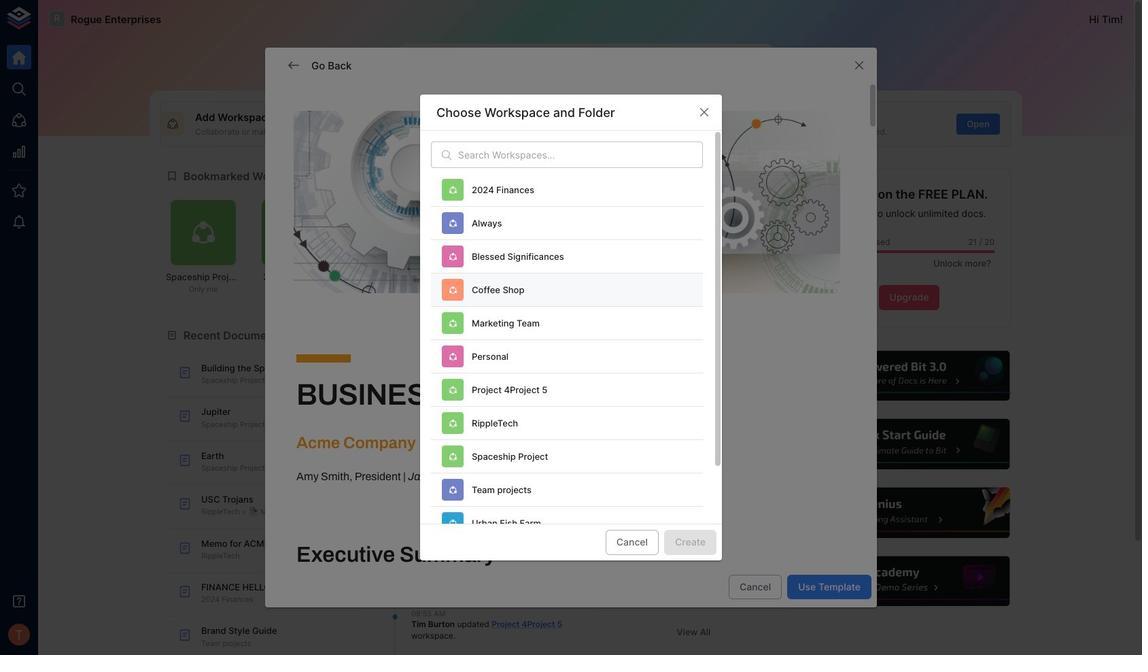 Task type: describe. For each thing, give the bounding box(es) containing it.
Search Workspaces... text field
[[458, 142, 703, 168]]



Task type: locate. For each thing, give the bounding box(es) containing it.
2 help image from the top
[[807, 417, 1012, 471]]

1 help image from the top
[[807, 349, 1012, 403]]

help image
[[807, 349, 1012, 403], [807, 417, 1012, 471], [807, 486, 1012, 540], [807, 554, 1012, 608]]

dialog
[[265, 48, 877, 655], [420, 95, 722, 579]]

4 help image from the top
[[807, 554, 1012, 608]]

3 help image from the top
[[807, 486, 1012, 540]]



